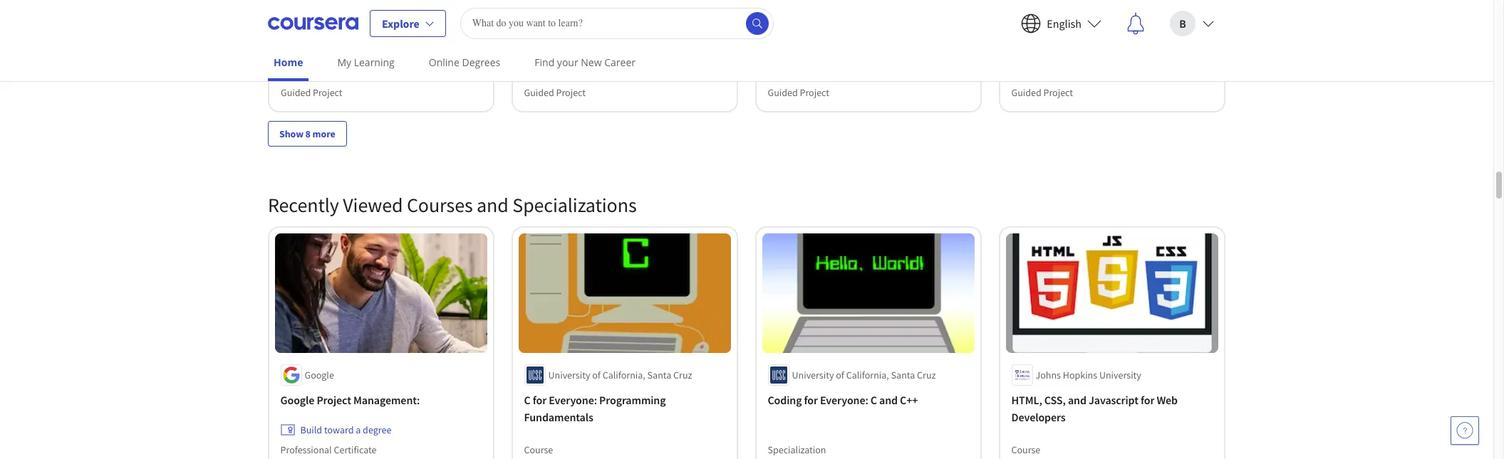 Task type: vqa. For each thing, say whether or not it's contained in the screenshot.
measure
no



Task type: describe. For each thing, give the bounding box(es) containing it.
specialization
[[768, 444, 827, 457]]

recently launched guided projects collection element
[[259, 0, 1234, 170]]

project down code
[[1044, 86, 1074, 99]]

testing
[[828, 53, 862, 67]]

c inside c for everyone: programming fundamentals
[[525, 393, 531, 407]]

programmatic prompting with openai: refining and filtering
[[281, 36, 469, 67]]

specializations
[[513, 192, 637, 218]]

genai
[[1108, 53, 1136, 67]]

build
[[301, 424, 323, 437]]

guided for snowflake for data science: intro to snowpark ml for python
[[525, 86, 555, 99]]

data visualization with openai api: generate code with genai
[[1012, 36, 1181, 67]]

university for c
[[549, 369, 591, 382]]

for for coding
[[805, 393, 819, 407]]

coursera project network for prompting
[[305, 11, 412, 24]]

metasploit for beginners: ethical penetration testing link
[[768, 34, 969, 68]]

generate
[[1012, 53, 1056, 67]]

project up prompting
[[344, 11, 374, 24]]

of for programming
[[593, 369, 601, 382]]

hopkins
[[1064, 369, 1098, 382]]

programmatic
[[281, 36, 350, 50]]

help center image
[[1457, 423, 1474, 440]]

network for science:
[[620, 11, 655, 24]]

management:
[[354, 393, 420, 407]]

coding for everyone: c and c++
[[768, 393, 919, 407]]

california, for c
[[847, 369, 890, 382]]

coursera project network for visualization
[[1036, 11, 1143, 24]]

ethical
[[891, 36, 924, 50]]

professional
[[281, 444, 332, 457]]

english button
[[1010, 0, 1113, 46]]

johns hopkins university
[[1036, 369, 1142, 382]]

my learning link
[[332, 46, 400, 78]]

degree
[[363, 424, 392, 437]]

guided for data visualization with openai api: generate code with genai
[[1012, 86, 1042, 99]]

programming
[[600, 393, 666, 407]]

course for c for everyone: programming fundamentals
[[525, 444, 554, 457]]

project down my in the top left of the page
[[313, 86, 343, 99]]

project up the visualization
[[1076, 11, 1105, 24]]

recently viewed courses and specializations
[[268, 192, 637, 218]]

and inside html, css, and javascript for web developers
[[1069, 393, 1087, 407]]

penetration
[[768, 53, 825, 67]]

find your new career
[[535, 56, 636, 69]]

google for google
[[305, 369, 335, 382]]

certificate
[[334, 444, 377, 457]]

refining
[[281, 53, 321, 67]]

snowflake
[[525, 36, 575, 50]]

javascript
[[1089, 393, 1139, 407]]

build toward a degree
[[301, 424, 392, 437]]

filtering
[[344, 53, 384, 67]]

explore
[[382, 16, 420, 30]]

8
[[305, 128, 311, 140]]

learning
[[354, 56, 395, 69]]

html,
[[1012, 393, 1043, 407]]

everyone: for c
[[821, 393, 869, 407]]

coursera for snowflake
[[549, 11, 586, 24]]

openai:
[[430, 36, 469, 50]]

snowpark
[[525, 53, 574, 67]]

your
[[557, 56, 579, 69]]

coding
[[768, 393, 802, 407]]

coding for everyone: c and c++ link
[[768, 392, 969, 409]]

a
[[356, 424, 361, 437]]

california, for programming
[[603, 369, 646, 382]]

santa for c for everyone: programming fundamentals
[[648, 369, 672, 382]]

recently
[[268, 192, 339, 218]]

data visualization with openai api: generate code with genai link
[[1012, 34, 1213, 68]]

snowflake for data science: intro to snowpark ml for python
[[525, 36, 696, 67]]

data inside data visualization with openai api: generate code with genai
[[1012, 36, 1034, 50]]

show 8 more
[[279, 128, 335, 140]]

home link
[[268, 46, 309, 81]]

prompting
[[352, 36, 404, 50]]

metasploit
[[768, 36, 819, 50]]

for right ml
[[592, 53, 606, 67]]

python
[[608, 53, 643, 67]]

santa for coding for everyone: c and c++
[[892, 369, 916, 382]]

guided project for snowflake for data science: intro to snowpark ml for python
[[525, 86, 586, 99]]

english
[[1047, 16, 1082, 30]]

google for google project management:
[[281, 393, 315, 407]]

for for snowflake
[[578, 36, 591, 50]]

openai
[[1124, 36, 1160, 50]]

css,
[[1045, 393, 1066, 407]]

more
[[313, 128, 335, 140]]

coursera for data
[[1036, 11, 1074, 24]]

cruz for c for everyone: programming fundamentals
[[674, 369, 693, 382]]

johns
[[1036, 369, 1062, 382]]

fundamentals
[[525, 410, 594, 425]]

viewed
[[343, 192, 403, 218]]

visualization
[[1037, 36, 1098, 50]]

developers
[[1012, 410, 1066, 425]]

coursera project network for for
[[549, 11, 655, 24]]

with right code
[[1084, 53, 1105, 67]]

and inside programmatic prompting with openai: refining and filtering
[[323, 53, 342, 67]]

find your new career link
[[529, 46, 641, 78]]

everyone: for programming
[[549, 393, 598, 407]]

toward
[[325, 424, 354, 437]]

google project management:
[[281, 393, 420, 407]]

guided for metasploit for beginners: ethical penetration testing
[[768, 86, 798, 99]]

project inside recently viewed courses and specializations collection "element"
[[317, 393, 352, 407]]

b
[[1180, 16, 1187, 30]]

intro
[[660, 36, 684, 50]]

3 university from the left
[[1100, 369, 1142, 382]]

show 8 more button
[[268, 121, 347, 147]]

degrees
[[462, 56, 501, 69]]

guided project for metasploit for beginners: ethical penetration testing
[[768, 86, 830, 99]]

to
[[686, 36, 696, 50]]

university for coding
[[793, 369, 835, 382]]



Task type: locate. For each thing, give the bounding box(es) containing it.
and down programmatic
[[323, 53, 342, 67]]

4 guided project from the left
[[1012, 86, 1074, 99]]

university of california, santa cruz for c
[[793, 369, 937, 382]]

0 horizontal spatial everyone:
[[549, 393, 598, 407]]

university of california, santa cruz up programming
[[549, 369, 693, 382]]

0 horizontal spatial of
[[593, 369, 601, 382]]

network for openai
[[1107, 11, 1143, 24]]

guided project down find at the left
[[525, 86, 586, 99]]

for up fundamentals
[[533, 393, 547, 407]]

cruz for coding for everyone: c and c++
[[918, 369, 937, 382]]

california, up programming
[[603, 369, 646, 382]]

california,
[[603, 369, 646, 382], [847, 369, 890, 382]]

network up science:
[[620, 11, 655, 24]]

guided down home link
[[281, 86, 311, 99]]

metasploit for beginners: ethical penetration testing
[[768, 36, 924, 67]]

c for everyone: programming fundamentals link
[[525, 392, 726, 426]]

with inside programmatic prompting with openai: refining and filtering
[[406, 36, 428, 50]]

b button
[[1159, 0, 1226, 46]]

everyone: up fundamentals
[[549, 393, 598, 407]]

2 university from the left
[[793, 369, 835, 382]]

my
[[337, 56, 351, 69]]

university up javascript
[[1100, 369, 1142, 382]]

2 cruz from the left
[[918, 369, 937, 382]]

1 coursera from the left
[[305, 11, 342, 24]]

beginners:
[[838, 36, 889, 50]]

2 course from the left
[[1012, 444, 1041, 457]]

c++
[[901, 393, 919, 407]]

0 horizontal spatial santa
[[648, 369, 672, 382]]

2 guided project from the left
[[525, 86, 586, 99]]

0 horizontal spatial coursera project network
[[305, 11, 412, 24]]

courses
[[407, 192, 473, 218]]

cruz up c++ on the right bottom
[[918, 369, 937, 382]]

2 horizontal spatial coursera
[[1036, 11, 1074, 24]]

2 of from the left
[[837, 369, 845, 382]]

network up prompting
[[376, 11, 412, 24]]

0 horizontal spatial university of california, santa cruz
[[549, 369, 693, 382]]

find
[[535, 56, 555, 69]]

0 horizontal spatial coursera
[[305, 11, 342, 24]]

professional certificate
[[281, 444, 377, 457]]

project down your
[[557, 86, 586, 99]]

1 guided from the left
[[281, 86, 311, 99]]

everyone: right coding
[[821, 393, 869, 407]]

html, css, and javascript for web developers
[[1012, 393, 1179, 425]]

university of california, santa cruz up coding for everyone: c and c++ link
[[793, 369, 937, 382]]

course down developers
[[1012, 444, 1041, 457]]

guided project down generate
[[1012, 86, 1074, 99]]

of for c
[[837, 369, 845, 382]]

c left c++ on the right bottom
[[871, 393, 878, 407]]

project up toward
[[317, 393, 352, 407]]

1 horizontal spatial c
[[871, 393, 878, 407]]

1 california, from the left
[[603, 369, 646, 382]]

with down explore
[[406, 36, 428, 50]]

1 everyone: from the left
[[549, 393, 598, 407]]

0 horizontal spatial network
[[376, 11, 412, 24]]

guided for programmatic prompting with openai: refining and filtering
[[281, 86, 311, 99]]

1 data from the left
[[594, 36, 616, 50]]

c up fundamentals
[[525, 393, 531, 407]]

university
[[549, 369, 591, 382], [793, 369, 835, 382], [1100, 369, 1142, 382]]

0 horizontal spatial data
[[594, 36, 616, 50]]

home
[[274, 56, 303, 69]]

network up openai at the right top of page
[[1107, 11, 1143, 24]]

0 horizontal spatial c
[[525, 393, 531, 407]]

4 guided from the left
[[1012, 86, 1042, 99]]

and
[[323, 53, 342, 67], [477, 192, 509, 218], [880, 393, 898, 407], [1069, 393, 1087, 407]]

guided
[[281, 86, 311, 99], [525, 86, 555, 99], [768, 86, 798, 99], [1012, 86, 1042, 99]]

with for openai
[[1101, 36, 1122, 50]]

web
[[1157, 393, 1179, 407]]

1 university from the left
[[549, 369, 591, 382]]

santa up programming
[[648, 369, 672, 382]]

online degrees
[[429, 56, 501, 69]]

google project management: link
[[281, 392, 482, 409]]

guided down find at the left
[[525, 86, 555, 99]]

html, css, and javascript for web developers link
[[1012, 392, 1213, 426]]

1 of from the left
[[593, 369, 601, 382]]

science:
[[618, 36, 658, 50]]

for inside 'metasploit for beginners: ethical penetration testing'
[[822, 36, 835, 50]]

1 coursera project network from the left
[[305, 11, 412, 24]]

coursera
[[305, 11, 342, 24], [549, 11, 586, 24], [1036, 11, 1074, 24]]

coursera project network up prompting
[[305, 11, 412, 24]]

coursera project network up the visualization
[[1036, 11, 1143, 24]]

project down penetration
[[800, 86, 830, 99]]

guided down generate
[[1012, 86, 1042, 99]]

2 coursera project network from the left
[[549, 11, 655, 24]]

cruz up the "c for everyone: programming fundamentals" link
[[674, 369, 693, 382]]

3 coursera project network from the left
[[1036, 11, 1143, 24]]

for left web
[[1141, 393, 1155, 407]]

cruz
[[674, 369, 693, 382], [918, 369, 937, 382]]

guided down penetration
[[768, 86, 798, 99]]

3 guided project from the left
[[768, 86, 830, 99]]

google
[[305, 369, 335, 382], [281, 393, 315, 407]]

with up genai
[[1101, 36, 1122, 50]]

2 network from the left
[[620, 11, 655, 24]]

career
[[605, 56, 636, 69]]

data up new
[[594, 36, 616, 50]]

for
[[578, 36, 591, 50], [822, 36, 835, 50], [592, 53, 606, 67], [533, 393, 547, 407], [805, 393, 819, 407], [1141, 393, 1155, 407]]

snowflake for data science: intro to snowpark ml for python link
[[525, 34, 726, 68]]

coursera up programmatic
[[305, 11, 342, 24]]

everyone: inside c for everyone: programming fundamentals
[[549, 393, 598, 407]]

0 horizontal spatial course
[[525, 444, 554, 457]]

1 horizontal spatial santa
[[892, 369, 916, 382]]

programmatic prompting with openai: refining and filtering link
[[281, 34, 482, 68]]

1 horizontal spatial everyone:
[[821, 393, 869, 407]]

c for everyone: programming fundamentals
[[525, 393, 666, 425]]

2 guided from the left
[[525, 86, 555, 99]]

university up c for everyone: programming fundamentals
[[549, 369, 591, 382]]

coursera for programmatic
[[305, 11, 342, 24]]

2 university of california, santa cruz from the left
[[793, 369, 937, 382]]

coursera project network
[[305, 11, 412, 24], [549, 11, 655, 24], [1036, 11, 1143, 24]]

online
[[429, 56, 460, 69]]

of up c for everyone: programming fundamentals
[[593, 369, 601, 382]]

1 horizontal spatial network
[[620, 11, 655, 24]]

project up snowflake for data science: intro to snowpark ml for python on the left
[[588, 11, 618, 24]]

data
[[594, 36, 616, 50], [1012, 36, 1034, 50]]

1 horizontal spatial coursera project network
[[549, 11, 655, 24]]

0 horizontal spatial university
[[549, 369, 591, 382]]

explore button
[[370, 10, 446, 37]]

1 horizontal spatial university of california, santa cruz
[[793, 369, 937, 382]]

0 vertical spatial google
[[305, 369, 335, 382]]

2 horizontal spatial network
[[1107, 11, 1143, 24]]

course down fundamentals
[[525, 444, 554, 457]]

2 c from the left
[[871, 393, 878, 407]]

data up generate
[[1012, 36, 1034, 50]]

university of california, santa cruz for programming
[[549, 369, 693, 382]]

for inside c for everyone: programming fundamentals
[[533, 393, 547, 407]]

2 coursera from the left
[[549, 11, 586, 24]]

coursera up the visualization
[[1036, 11, 1074, 24]]

google up "build"
[[281, 393, 315, 407]]

api:
[[1162, 36, 1181, 50]]

course for html, css, and javascript for web developers
[[1012, 444, 1041, 457]]

guided project down penetration
[[768, 86, 830, 99]]

coursera up snowflake
[[549, 11, 586, 24]]

1 horizontal spatial of
[[837, 369, 845, 382]]

None search field
[[460, 7, 774, 39]]

university of california, santa cruz
[[549, 369, 693, 382], [793, 369, 937, 382]]

online degrees link
[[423, 46, 506, 78]]

1 network from the left
[[376, 11, 412, 24]]

my learning
[[337, 56, 395, 69]]

and right courses
[[477, 192, 509, 218]]

google inside google project management: link
[[281, 393, 315, 407]]

1 guided project from the left
[[281, 86, 343, 99]]

for right coding
[[805, 393, 819, 407]]

california, up coding for everyone: c and c++ link
[[847, 369, 890, 382]]

2 everyone: from the left
[[821, 393, 869, 407]]

santa
[[648, 369, 672, 382], [892, 369, 916, 382]]

2 data from the left
[[1012, 36, 1034, 50]]

google up the google project management:
[[305, 369, 335, 382]]

for inside html, css, and javascript for web developers
[[1141, 393, 1155, 407]]

data inside snowflake for data science: intro to snowpark ml for python
[[594, 36, 616, 50]]

What do you want to learn? text field
[[460, 7, 774, 39]]

network for openai:
[[376, 11, 412, 24]]

recently viewed courses and specializations collection element
[[259, 170, 1234, 460]]

guided project for data visualization with openai api: generate code with genai
[[1012, 86, 1074, 99]]

1 cruz from the left
[[674, 369, 693, 382]]

3 guided from the left
[[768, 86, 798, 99]]

1 horizontal spatial coursera
[[549, 11, 586, 24]]

for up testing
[[822, 36, 835, 50]]

code
[[1058, 53, 1081, 67]]

1 horizontal spatial california,
[[847, 369, 890, 382]]

and right css,
[[1069, 393, 1087, 407]]

2 santa from the left
[[892, 369, 916, 382]]

for up ml
[[578, 36, 591, 50]]

course
[[525, 444, 554, 457], [1012, 444, 1041, 457]]

university up coding
[[793, 369, 835, 382]]

show
[[279, 128, 304, 140]]

1 horizontal spatial course
[[1012, 444, 1041, 457]]

with for openai:
[[406, 36, 428, 50]]

1 horizontal spatial data
[[1012, 36, 1034, 50]]

2 horizontal spatial university
[[1100, 369, 1142, 382]]

of up coding for everyone: c and c++
[[837, 369, 845, 382]]

c
[[525, 393, 531, 407], [871, 393, 878, 407]]

2 california, from the left
[[847, 369, 890, 382]]

1 c from the left
[[525, 393, 531, 407]]

1 vertical spatial google
[[281, 393, 315, 407]]

for for metasploit
[[822, 36, 835, 50]]

1 course from the left
[[525, 444, 554, 457]]

guided project down refining
[[281, 86, 343, 99]]

1 horizontal spatial cruz
[[918, 369, 937, 382]]

3 network from the left
[[1107, 11, 1143, 24]]

1 university of california, santa cruz from the left
[[549, 369, 693, 382]]

network
[[376, 11, 412, 24], [620, 11, 655, 24], [1107, 11, 1143, 24]]

everyone:
[[549, 393, 598, 407], [821, 393, 869, 407]]

guided project
[[281, 86, 343, 99], [525, 86, 586, 99], [768, 86, 830, 99], [1012, 86, 1074, 99]]

3 coursera from the left
[[1036, 11, 1074, 24]]

coursera image
[[268, 12, 359, 35]]

new
[[581, 56, 602, 69]]

2 horizontal spatial coursera project network
[[1036, 11, 1143, 24]]

0 horizontal spatial cruz
[[674, 369, 693, 382]]

with
[[406, 36, 428, 50], [1101, 36, 1122, 50], [1084, 53, 1105, 67]]

0 horizontal spatial california,
[[603, 369, 646, 382]]

guided project for programmatic prompting with openai: refining and filtering
[[281, 86, 343, 99]]

coursera project network up snowflake for data science: intro to snowpark ml for python on the left
[[549, 11, 655, 24]]

1 horizontal spatial university
[[793, 369, 835, 382]]

santa up c++ on the right bottom
[[892, 369, 916, 382]]

and left c++ on the right bottom
[[880, 393, 898, 407]]

ml
[[576, 53, 590, 67]]

for for c
[[533, 393, 547, 407]]

1 santa from the left
[[648, 369, 672, 382]]



